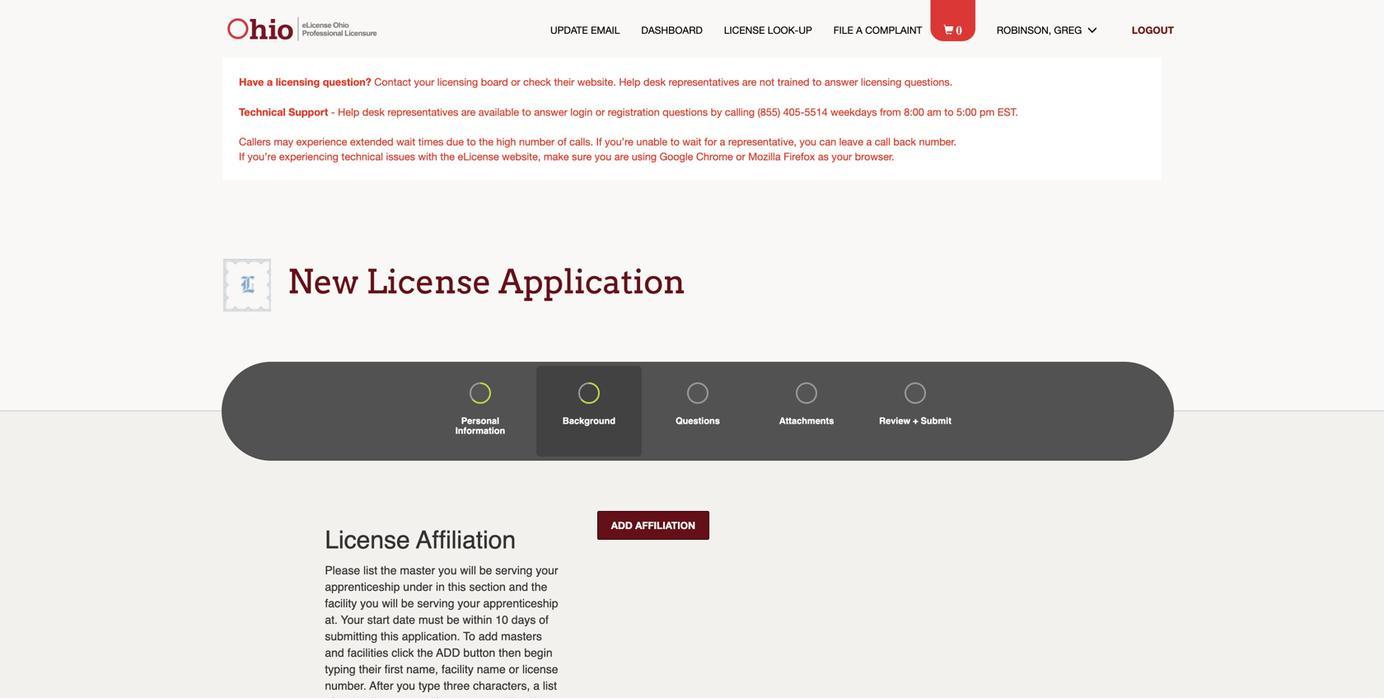Task type: describe. For each thing, give the bounding box(es) containing it.
0 vertical spatial this
[[448, 580, 466, 594]]

email
[[591, 24, 620, 36]]

you up in
[[439, 564, 457, 577]]

extended
[[350, 136, 394, 148]]

please
[[325, 564, 360, 577]]

1 horizontal spatial list
[[543, 679, 557, 692]]

chrome
[[697, 150, 733, 162]]

name
[[477, 663, 506, 676]]

after
[[370, 679, 394, 692]]

questions.
[[905, 76, 953, 88]]

you up start on the bottom left
[[360, 597, 379, 610]]

start
[[367, 613, 390, 627]]

typing
[[325, 663, 356, 676]]

calls.
[[570, 136, 594, 148]]

licensees
[[371, 696, 419, 698]]

or inside have a licensing question? contact your licensing board or check their website. help desk representatives are not trained to answer licensing questions.
[[511, 76, 521, 88]]

are inside have a licensing question? contact your licensing board or check their website. help desk representatives are not trained to answer licensing questions.
[[743, 76, 757, 88]]

0 horizontal spatial list
[[364, 564, 378, 577]]

1 vertical spatial this
[[381, 630, 399, 643]]

available
[[479, 106, 519, 118]]

dashboard
[[642, 24, 703, 36]]

file
[[834, 24, 854, 36]]

number. inside callers may experience extended wait times due to the high number of calls. if you're unable to wait for a representative, you can leave a call back number. if you're experiencing technical issues with the elicense website, make sure you are using google chrome or mozilla firefox as your browser.
[[920, 136, 957, 148]]

experiencing
[[279, 150, 339, 162]]

under
[[403, 580, 433, 594]]

the up elicense
[[479, 136, 494, 148]]

license
[[523, 663, 559, 676]]

may
[[274, 136, 294, 148]]

1 horizontal spatial of
[[539, 613, 549, 627]]

callers may experience extended wait times due to the high number of calls. if you're unable to wait for a representative, you can leave a call back number. if you're experiencing technical issues with the elicense website, make sure you are using google chrome or mozilla firefox as your browser.
[[239, 136, 957, 162]]

2 horizontal spatial be
[[480, 564, 492, 577]]

look-
[[768, 24, 799, 36]]

high
[[497, 136, 516, 148]]

unable
[[637, 136, 668, 148]]

of inside callers may experience extended wait times due to the high number of calls. if you're unable to wait for a representative, you can leave a call back number. if you're experiencing technical issues with the elicense website, make sure you are using google chrome or mozilla firefox as your browser.
[[558, 136, 567, 148]]

firefox
[[784, 150, 816, 162]]

0 horizontal spatial and
[[325, 646, 344, 659]]

1 vertical spatial facility
[[442, 663, 474, 676]]

mozilla
[[749, 150, 781, 162]]

background
[[563, 416, 616, 426]]

support
[[289, 106, 328, 118]]

back
[[894, 136, 917, 148]]

+
[[913, 416, 919, 426]]

please list the master you will be serving your apprenticeship under in this section and the facility you will be serving your apprenticeship at. your start date must be within 10 days of submitting this application. to add masters and facilities click the add button then begin typing their first name, facility name or license number. after you type three characters, a list of active licensees will appear matc
[[325, 564, 560, 698]]

at.
[[325, 613, 338, 627]]

the up name,
[[417, 646, 433, 659]]

0 horizontal spatial you're
[[248, 150, 276, 162]]

elicense ohio professional licensure image
[[222, 16, 387, 41]]

question?
[[323, 75, 372, 88]]

browser.
[[855, 150, 895, 162]]

number. inside please list the master you will be serving your apprenticeship under in this section and the facility you will be serving your apprenticeship at. your start date must be within 10 days of submitting this application. to add masters and facilities click the add button then begin typing their first name, facility name or license number. after you type three characters, a list of active licensees will appear matc
[[325, 679, 367, 692]]

for
[[705, 136, 717, 148]]

0 vertical spatial apprenticeship
[[325, 580, 400, 594]]

license for look-
[[725, 24, 765, 36]]

three
[[444, 679, 470, 692]]

file a complaint
[[834, 24, 923, 36]]

sure
[[572, 150, 592, 162]]

5514
[[805, 106, 828, 118]]

0 horizontal spatial will
[[382, 597, 398, 610]]

file a complaint link
[[834, 23, 923, 37]]

est.
[[998, 106, 1019, 118]]

2 vertical spatial of
[[325, 696, 335, 698]]

elicense
[[458, 150, 499, 162]]

2 vertical spatial be
[[447, 613, 460, 627]]

answer inside "technical support - help desk representatives are available to answer login or registration questions by calling (855) 405-5514 weekdays from 8:00 am to 5:00 pm est."
[[534, 106, 568, 118]]

review
[[880, 416, 911, 426]]

not
[[760, 76, 775, 88]]

a right for
[[720, 136, 726, 148]]

1 vertical spatial license
[[366, 262, 492, 302]]

2 wait from the left
[[683, 136, 702, 148]]

must
[[419, 613, 444, 627]]

representatives inside have a licensing question? contact your licensing board or check their website. help desk representatives are not trained to answer licensing questions.
[[669, 76, 740, 88]]

dashboard link
[[642, 23, 703, 37]]

by
[[711, 106, 722, 118]]

submit
[[921, 416, 952, 426]]

application
[[499, 262, 686, 302]]

0
[[957, 21, 963, 36]]

have a licensing question? contact your licensing board or check their website. help desk representatives are not trained to answer licensing questions.
[[239, 75, 953, 88]]

are inside "technical support - help desk representatives are available to answer login or registration questions by calling (855) 405-5514 weekdays from 8:00 am to 5:00 pm est."
[[461, 106, 476, 118]]

masters
[[501, 630, 542, 643]]

background button
[[537, 366, 642, 457]]

-
[[331, 106, 335, 118]]

submitting
[[325, 630, 378, 643]]

up
[[799, 24, 813, 36]]

registration
[[608, 106, 660, 118]]

are inside callers may experience extended wait times due to the high number of calls. if you're unable to wait for a representative, you can leave a call back number. if you're experiencing technical issues with the elicense website, make sure you are using google chrome or mozilla firefox as your browser.
[[615, 150, 629, 162]]

license for affiliation
[[325, 526, 410, 554]]

2 horizontal spatial licensing
[[861, 76, 902, 88]]

the left 'master'
[[381, 564, 397, 577]]

as
[[818, 150, 829, 162]]

website,
[[502, 150, 541, 162]]

representative,
[[729, 136, 797, 148]]

(855)
[[758, 106, 781, 118]]

issues
[[386, 150, 415, 162]]

to inside have a licensing question? contact your licensing board or check their website. help desk representatives are not trained to answer licensing questions.
[[813, 76, 822, 88]]

1 vertical spatial serving
[[417, 597, 455, 610]]

callers
[[239, 136, 271, 148]]

2 horizontal spatial will
[[460, 564, 476, 577]]

using
[[632, 150, 657, 162]]

update email link
[[551, 23, 620, 37]]

or inside please list the master you will be serving your apprenticeship under in this section and the facility you will be serving your apprenticeship at. your start date must be within 10 days of submitting this application. to add masters and facilities click the add button then begin typing their first name, facility name or license number. after you type three characters, a list of active licensees will appear matc
[[509, 663, 519, 676]]

the up days in the bottom left of the page
[[532, 580, 548, 594]]

with
[[418, 150, 438, 162]]

make
[[544, 150, 569, 162]]

attachments button
[[754, 366, 860, 457]]

questions
[[663, 106, 708, 118]]

master
[[400, 564, 435, 577]]

menu down image
[[1088, 25, 1111, 35]]

name,
[[407, 663, 439, 676]]

call
[[875, 136, 891, 148]]



Task type: vqa. For each thing, say whether or not it's contained in the screenshot.
left required
no



Task type: locate. For each thing, give the bounding box(es) containing it.
0 horizontal spatial number.
[[325, 679, 367, 692]]

1 horizontal spatial wait
[[683, 136, 702, 148]]

help up "technical support - help desk representatives are available to answer login or registration questions by calling (855) 405-5514 weekdays from 8:00 am to 5:00 pm est."
[[619, 76, 641, 88]]

representatives up the by
[[669, 76, 740, 88]]

0 vertical spatial serving
[[496, 564, 533, 577]]

or
[[511, 76, 521, 88], [596, 106, 605, 118], [736, 150, 746, 162], [509, 663, 519, 676]]

will up section
[[460, 564, 476, 577]]

can
[[820, 136, 837, 148]]

a left call at the top of the page
[[867, 136, 872, 148]]

this
[[448, 580, 466, 594], [381, 630, 399, 643]]

0 horizontal spatial this
[[381, 630, 399, 643]]

1 horizontal spatial number.
[[920, 136, 957, 148]]

desk up extended
[[363, 106, 385, 118]]

5:00
[[957, 106, 977, 118]]

0 horizontal spatial apprenticeship
[[325, 580, 400, 594]]

update
[[551, 24, 588, 36]]

section
[[469, 580, 506, 594]]

to right trained
[[813, 76, 822, 88]]

answer left login
[[534, 106, 568, 118]]

pm
[[980, 106, 995, 118]]

add
[[436, 646, 460, 659]]

0 horizontal spatial desk
[[363, 106, 385, 118]]

0 vertical spatial be
[[480, 564, 492, 577]]

help inside "technical support - help desk representatives are available to answer login or registration questions by calling (855) 405-5514 weekdays from 8:00 am to 5:00 pm est."
[[338, 106, 360, 118]]

are left using
[[615, 150, 629, 162]]

technical support - help desk representatives are available to answer login or registration questions by calling (855) 405-5514 weekdays from 8:00 am to 5:00 pm est.
[[239, 106, 1019, 118]]

1 vertical spatial number.
[[325, 679, 367, 692]]

0 vertical spatial are
[[743, 76, 757, 88]]

number. up active
[[325, 679, 367, 692]]

1 horizontal spatial their
[[554, 76, 575, 88]]

1 wait from the left
[[397, 136, 416, 148]]

0 vertical spatial if
[[597, 136, 602, 148]]

1 horizontal spatial be
[[447, 613, 460, 627]]

2 vertical spatial license
[[325, 526, 410, 554]]

0 horizontal spatial are
[[461, 106, 476, 118]]

times
[[419, 136, 444, 148]]

type
[[419, 679, 441, 692]]

application.
[[402, 630, 460, 643]]

1 horizontal spatial facility
[[442, 663, 474, 676]]

serving down in
[[417, 597, 455, 610]]

your up days in the bottom left of the page
[[536, 564, 559, 577]]

1 horizontal spatial help
[[619, 76, 641, 88]]

due
[[447, 136, 464, 148]]

be up section
[[480, 564, 492, 577]]

your
[[414, 76, 435, 88], [832, 150, 853, 162], [536, 564, 559, 577], [458, 597, 480, 610]]

license look-up
[[725, 24, 813, 36]]

1 vertical spatial representatives
[[388, 106, 459, 118]]

1 horizontal spatial desk
[[644, 76, 666, 88]]

0 vertical spatial desk
[[644, 76, 666, 88]]

0 vertical spatial representatives
[[669, 76, 740, 88]]

are left available
[[461, 106, 476, 118]]

your inside callers may experience extended wait times due to the high number of calls. if you're unable to wait for a representative, you can leave a call back number. if you're experiencing technical issues with the elicense website, make sure you are using google chrome or mozilla firefox as your browser.
[[832, 150, 853, 162]]

of left active
[[325, 696, 335, 698]]

1 vertical spatial list
[[543, 679, 557, 692]]

2 horizontal spatial are
[[743, 76, 757, 88]]

0 horizontal spatial licensing
[[276, 75, 320, 88]]

and right section
[[509, 580, 528, 594]]

1 vertical spatial you're
[[248, 150, 276, 162]]

personal information button
[[428, 366, 533, 457]]

click
[[392, 646, 414, 659]]

answer
[[825, 76, 859, 88], [534, 106, 568, 118]]

licensing up support
[[276, 75, 320, 88]]

will
[[460, 564, 476, 577], [382, 597, 398, 610], [423, 696, 439, 698]]

facility up at.
[[325, 597, 357, 610]]

personal information
[[456, 416, 506, 436]]

date
[[393, 613, 416, 627]]

10
[[496, 613, 509, 627]]

your down the leave
[[832, 150, 853, 162]]

google
[[660, 150, 694, 162]]

list right please
[[364, 564, 378, 577]]

your right the contact
[[414, 76, 435, 88]]

licensing left board
[[438, 76, 478, 88]]

1 horizontal spatial answer
[[825, 76, 859, 88]]

0 horizontal spatial of
[[325, 696, 335, 698]]

0 horizontal spatial answer
[[534, 106, 568, 118]]

desk inside "technical support - help desk representatives are available to answer login or registration questions by calling (855) 405-5514 weekdays from 8:00 am to 5:00 pm est."
[[363, 106, 385, 118]]

license look-up link
[[725, 23, 813, 37]]

1 horizontal spatial you're
[[605, 136, 634, 148]]

their right check
[[554, 76, 575, 88]]

board
[[481, 76, 508, 88]]

check
[[524, 76, 551, 88]]

personal
[[461, 416, 500, 426]]

or right board
[[511, 76, 521, 88]]

1 vertical spatial and
[[325, 646, 344, 659]]

robinson, greg
[[997, 24, 1088, 36]]

desk inside have a licensing question? contact your licensing board or check their website. help desk representatives are not trained to answer licensing questions.
[[644, 76, 666, 88]]

help right - at the top left of page
[[338, 106, 360, 118]]

license
[[725, 24, 765, 36], [366, 262, 492, 302], [325, 526, 410, 554]]

login
[[571, 106, 593, 118]]

0 vertical spatial of
[[558, 136, 567, 148]]

facilities
[[348, 646, 389, 659]]

licensing up from
[[861, 76, 902, 88]]

405-
[[784, 106, 805, 118]]

you up the "firefox"
[[800, 136, 817, 148]]

you right the sure
[[595, 150, 612, 162]]

license affiliation
[[325, 526, 516, 554]]

will up start on the bottom left
[[382, 597, 398, 610]]

1 horizontal spatial licensing
[[438, 76, 478, 88]]

if down callers
[[239, 150, 245, 162]]

to right am at the right of the page
[[945, 106, 954, 118]]

0 horizontal spatial help
[[338, 106, 360, 118]]

0 vertical spatial list
[[364, 564, 378, 577]]

will down type
[[423, 696, 439, 698]]

desk
[[644, 76, 666, 88], [363, 106, 385, 118]]

their inside have a licensing question? contact your licensing board or check their website. help desk representatives are not trained to answer licensing questions.
[[554, 76, 575, 88]]

their down facilities
[[359, 663, 382, 676]]

within
[[463, 613, 493, 627]]

if right calls.
[[597, 136, 602, 148]]

1 vertical spatial desk
[[363, 106, 385, 118]]

a inside please list the master you will be serving your apprenticeship under in this section and the facility you will be serving your apprenticeship at. your start date must be within 10 days of submitting this application. to add masters and facilities click the add button then begin typing their first name, facility name or license number. after you type three characters, a list of active licensees will appear matc
[[534, 679, 540, 692]]

update email
[[551, 24, 620, 36]]

representatives up times
[[388, 106, 459, 118]]

contact
[[374, 76, 411, 88]]

1 vertical spatial if
[[239, 150, 245, 162]]

button
[[464, 646, 496, 659]]

wait left for
[[683, 136, 702, 148]]

licensing
[[276, 75, 320, 88], [438, 76, 478, 88], [861, 76, 902, 88]]

1 vertical spatial apprenticeship
[[483, 597, 559, 610]]

8:00
[[905, 106, 925, 118]]

begin
[[525, 646, 553, 659]]

to right due
[[467, 136, 476, 148]]

logout
[[1133, 24, 1175, 36]]

weekdays
[[831, 106, 878, 118]]

1 vertical spatial will
[[382, 597, 398, 610]]

serving up section
[[496, 564, 533, 577]]

of up make
[[558, 136, 567, 148]]

answer up 'weekdays'
[[825, 76, 859, 88]]

0 vertical spatial license
[[725, 24, 765, 36]]

apprenticeship up days in the bottom left of the page
[[483, 597, 559, 610]]

of right days in the bottom left of the page
[[539, 613, 549, 627]]

0 vertical spatial and
[[509, 580, 528, 594]]

help inside have a licensing question? contact your licensing board or check their website. help desk representatives are not trained to answer licensing questions.
[[619, 76, 641, 88]]

1 horizontal spatial this
[[448, 580, 466, 594]]

you
[[800, 136, 817, 148], [595, 150, 612, 162], [439, 564, 457, 577], [360, 597, 379, 610], [397, 679, 416, 692]]

am
[[928, 106, 942, 118]]

if
[[597, 136, 602, 148], [239, 150, 245, 162]]

2 vertical spatial will
[[423, 696, 439, 698]]

facility up three at the left bottom of the page
[[442, 663, 474, 676]]

0 horizontal spatial their
[[359, 663, 382, 676]]

1 vertical spatial answer
[[534, 106, 568, 118]]

questions button
[[645, 366, 751, 457]]

0 vertical spatial number.
[[920, 136, 957, 148]]

robinson,
[[997, 24, 1052, 36]]

you're up using
[[605, 136, 634, 148]]

1 horizontal spatial will
[[423, 696, 439, 698]]

0 horizontal spatial serving
[[417, 597, 455, 610]]

their inside please list the master you will be serving your apprenticeship under in this section and the facility you will be serving your apprenticeship at. your start date must be within 10 days of submitting this application. to add masters and facilities click the add button then begin typing their first name, facility name or license number. after you type three characters, a list of active licensees will appear matc
[[359, 663, 382, 676]]

are left 'not'
[[743, 76, 757, 88]]

1 horizontal spatial and
[[509, 580, 528, 594]]

to
[[813, 76, 822, 88], [522, 106, 531, 118], [945, 106, 954, 118], [467, 136, 476, 148], [671, 136, 680, 148]]

are
[[743, 76, 757, 88], [461, 106, 476, 118], [615, 150, 629, 162]]

days
[[512, 613, 536, 627]]

stamp image
[[223, 259, 271, 312]]

0 vertical spatial will
[[460, 564, 476, 577]]

a right have at the top of the page
[[267, 75, 273, 88]]

calling
[[725, 106, 755, 118]]

or left the mozilla
[[736, 150, 746, 162]]

to up google on the top
[[671, 136, 680, 148]]

review + submit button
[[863, 366, 969, 457]]

website.
[[578, 76, 616, 88]]

active
[[338, 696, 368, 698]]

1 horizontal spatial serving
[[496, 564, 533, 577]]

0 horizontal spatial representatives
[[388, 106, 459, 118]]

their
[[554, 76, 575, 88], [359, 663, 382, 676]]

apprenticeship down please
[[325, 580, 400, 594]]

your inside have a licensing question? contact your licensing board or check their website. help desk representatives are not trained to answer licensing questions.
[[414, 76, 435, 88]]

you up licensees
[[397, 679, 416, 692]]

your up within
[[458, 597, 480, 610]]

new
[[288, 262, 359, 302]]

0 horizontal spatial if
[[239, 150, 245, 162]]

list down license
[[543, 679, 557, 692]]

1 vertical spatial of
[[539, 613, 549, 627]]

in
[[436, 580, 445, 594]]

1 vertical spatial are
[[461, 106, 476, 118]]

a down license
[[534, 679, 540, 692]]

or inside "technical support - help desk representatives are available to answer login or registration questions by calling (855) 405-5514 weekdays from 8:00 am to 5:00 pm est."
[[596, 106, 605, 118]]

first
[[385, 663, 403, 676]]

experience
[[296, 136, 347, 148]]

or down then
[[509, 663, 519, 676]]

wait up issues
[[397, 136, 416, 148]]

1 vertical spatial be
[[401, 597, 414, 610]]

to right available
[[522, 106, 531, 118]]

have
[[239, 75, 264, 88]]

0 vertical spatial you're
[[605, 136, 634, 148]]

logout link
[[1133, 24, 1175, 36]]

then
[[499, 646, 521, 659]]

be up date
[[401, 597, 414, 610]]

new license application
[[288, 262, 686, 302]]

2 horizontal spatial of
[[558, 136, 567, 148]]

1 horizontal spatial if
[[597, 136, 602, 148]]

1 vertical spatial their
[[359, 663, 382, 676]]

this down start on the bottom left
[[381, 630, 399, 643]]

number. down am at the right of the page
[[920, 136, 957, 148]]

questions
[[676, 416, 720, 426]]

0 vertical spatial facility
[[325, 597, 357, 610]]

be right must
[[447, 613, 460, 627]]

0 vertical spatial help
[[619, 76, 641, 88]]

information
[[456, 426, 506, 436]]

representatives inside "technical support - help desk representatives are available to answer login or registration questions by calling (855) 405-5514 weekdays from 8:00 am to 5:00 pm est."
[[388, 106, 459, 118]]

and
[[509, 580, 528, 594], [325, 646, 344, 659]]

None button
[[597, 511, 710, 540]]

1 horizontal spatial representatives
[[669, 76, 740, 88]]

add
[[479, 630, 498, 643]]

2 vertical spatial are
[[615, 150, 629, 162]]

or right login
[[596, 106, 605, 118]]

you're down callers
[[248, 150, 276, 162]]

answer inside have a licensing question? contact your licensing board or check their website. help desk representatives are not trained to answer licensing questions.
[[825, 76, 859, 88]]

1 horizontal spatial apprenticeship
[[483, 597, 559, 610]]

this right in
[[448, 580, 466, 594]]

1 vertical spatial help
[[338, 106, 360, 118]]

the down due
[[440, 150, 455, 162]]

wait
[[397, 136, 416, 148], [683, 136, 702, 148]]

0 vertical spatial answer
[[825, 76, 859, 88]]

0 vertical spatial their
[[554, 76, 575, 88]]

1 horizontal spatial are
[[615, 150, 629, 162]]

desk up registration
[[644, 76, 666, 88]]

0 horizontal spatial wait
[[397, 136, 416, 148]]

trained
[[778, 76, 810, 88]]

a right file
[[857, 24, 863, 36]]

a
[[857, 24, 863, 36], [267, 75, 273, 88], [720, 136, 726, 148], [867, 136, 872, 148], [534, 679, 540, 692]]

0 horizontal spatial be
[[401, 597, 414, 610]]

or inside callers may experience extended wait times due to the high number of calls. if you're unable to wait for a representative, you can leave a call back number. if you're experiencing technical issues with the elicense website, make sure you are using google chrome or mozilla firefox as your browser.
[[736, 150, 746, 162]]

0 horizontal spatial facility
[[325, 597, 357, 610]]

and up typing
[[325, 646, 344, 659]]



